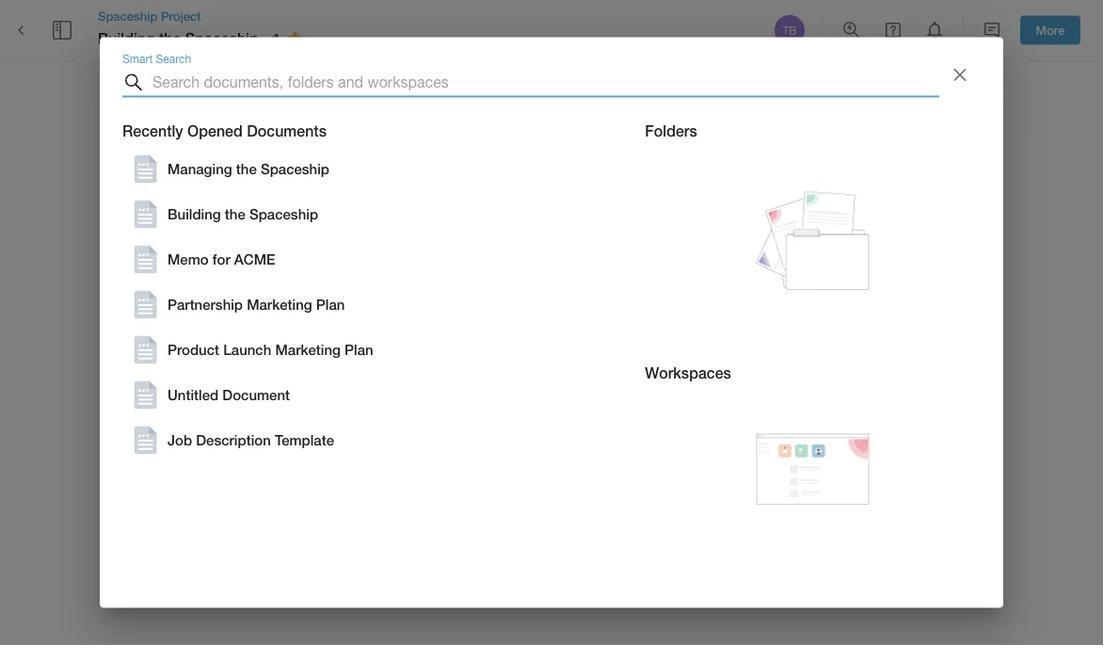 Task type: vqa. For each thing, say whether or not it's contained in the screenshot.
marketing to the bottom
yes



Task type: describe. For each thing, give the bounding box(es) containing it.
building inside dialog
[[168, 206, 221, 223]]

workspaces
[[646, 364, 732, 381]]

managing the spaceship link
[[130, 154, 600, 184]]

managing the spaceship
[[168, 161, 330, 178]]

description
[[196, 432, 271, 449]]

spaceship project
[[98, 8, 201, 23]]

managing
[[168, 161, 232, 178]]

untitled document link
[[130, 380, 600, 410]]

documents
[[247, 122, 327, 139]]

remove favorite image
[[284, 27, 307, 50]]

0 vertical spatial building the spaceship
[[98, 30, 259, 47]]

spaceship down spaceship project link
[[185, 30, 259, 47]]

recently opened documents
[[122, 122, 327, 139]]

0 vertical spatial plan
[[316, 296, 345, 313]]

dialog containing recently opened documents
[[100, 37, 1004, 608]]

search
[[156, 53, 191, 66]]

template
[[275, 432, 334, 449]]

partnership marketing plan
[[168, 296, 345, 313]]

partnership marketing plan link
[[130, 290, 600, 320]]

the for managing the spaceship link
[[236, 161, 257, 178]]

folders
[[646, 122, 698, 139]]

launch
[[223, 341, 272, 358]]

recently
[[122, 122, 183, 139]]

smart
[[122, 53, 153, 66]]

for
[[213, 251, 230, 268]]

tb button
[[772, 12, 808, 48]]

memo
[[168, 251, 209, 268]]

smart search
[[122, 53, 191, 66]]

more button
[[1021, 16, 1081, 45]]

0 vertical spatial marketing
[[247, 296, 312, 313]]

mission:
[[227, 109, 283, 126]]

0 vertical spatial building
[[98, 30, 155, 47]]

job description template
[[168, 432, 334, 449]]

spaceship up smart
[[98, 8, 158, 23]]

product launch marketing plan
[[168, 341, 374, 358]]

product launch marketing plan link
[[130, 335, 600, 365]]

document
[[223, 387, 290, 404]]

more
[[1037, 23, 1066, 37]]

spaceship project link
[[98, 7, 310, 25]]



Task type: locate. For each thing, give the bounding box(es) containing it.
dialog
[[100, 37, 1004, 608]]

the for 'building the spaceship' link at the top of page
[[225, 206, 246, 223]]

the up 'search'
[[159, 30, 181, 47]]

spaceship up acme
[[250, 206, 318, 223]]

building the spaceship link
[[130, 199, 600, 229]]

building
[[98, 30, 155, 47], [168, 206, 221, 223]]

project
[[161, 8, 201, 23], [175, 109, 223, 126]]

mars
[[346, 109, 380, 126]]

job description template link
[[130, 425, 600, 455]]

0 horizontal spatial building
[[98, 30, 155, 47]]

partnership
[[168, 296, 243, 313]]

the down recently opened documents
[[236, 161, 257, 178]]

job
[[168, 432, 192, 449]]

building the spaceship down managing the spaceship
[[168, 206, 318, 223]]

0 vertical spatial the
[[159, 30, 181, 47]]

1 vertical spatial the
[[236, 161, 257, 178]]

1 vertical spatial building the spaceship
[[168, 206, 318, 223]]

opened
[[188, 122, 243, 139]]

1 vertical spatial building
[[168, 206, 221, 223]]

on
[[325, 109, 342, 126]]

building up smart
[[98, 30, 155, 47]]

1 vertical spatial project
[[175, 109, 223, 126]]

land
[[287, 109, 321, 126]]

1 horizontal spatial building
[[168, 206, 221, 223]]

spaceship down the documents
[[261, 161, 330, 178]]

spaceship
[[98, 8, 158, 23], [185, 30, 259, 47], [261, 161, 330, 178], [250, 206, 318, 223]]

the
[[159, 30, 181, 47], [236, 161, 257, 178], [225, 206, 246, 223]]

building the spaceship up 'search'
[[98, 30, 259, 47]]

memo for acme link
[[130, 244, 600, 275]]

building the spaceship
[[98, 30, 259, 47], [168, 206, 318, 223]]

Search documents, folders and workspaces text field
[[153, 67, 940, 97]]

2 vertical spatial the
[[225, 206, 246, 223]]

1 vertical spatial marketing
[[275, 341, 341, 358]]

acme
[[234, 251, 275, 268]]

plan down partnership marketing plan link
[[345, 341, 374, 358]]

the down managing the spaceship
[[225, 206, 246, 223]]

project up managing
[[175, 109, 223, 126]]

marketing right launch
[[275, 341, 341, 358]]

1 vertical spatial plan
[[345, 341, 374, 358]]

plan
[[316, 296, 345, 313], [345, 341, 374, 358]]

marketing
[[247, 296, 312, 313], [275, 341, 341, 358]]

tb
[[783, 24, 797, 37]]

memo for acme
[[168, 251, 275, 268]]

product
[[168, 341, 219, 358]]

plan up product launch marketing plan link at bottom
[[316, 296, 345, 313]]

marketing up product launch marketing plan
[[247, 296, 312, 313]]

project mission: land on mars
[[175, 109, 380, 126]]

project up 'search'
[[161, 8, 201, 23]]

untitled
[[168, 387, 219, 404]]

building down managing
[[168, 206, 221, 223]]

0 vertical spatial project
[[161, 8, 201, 23]]

untitled document
[[168, 387, 290, 404]]



